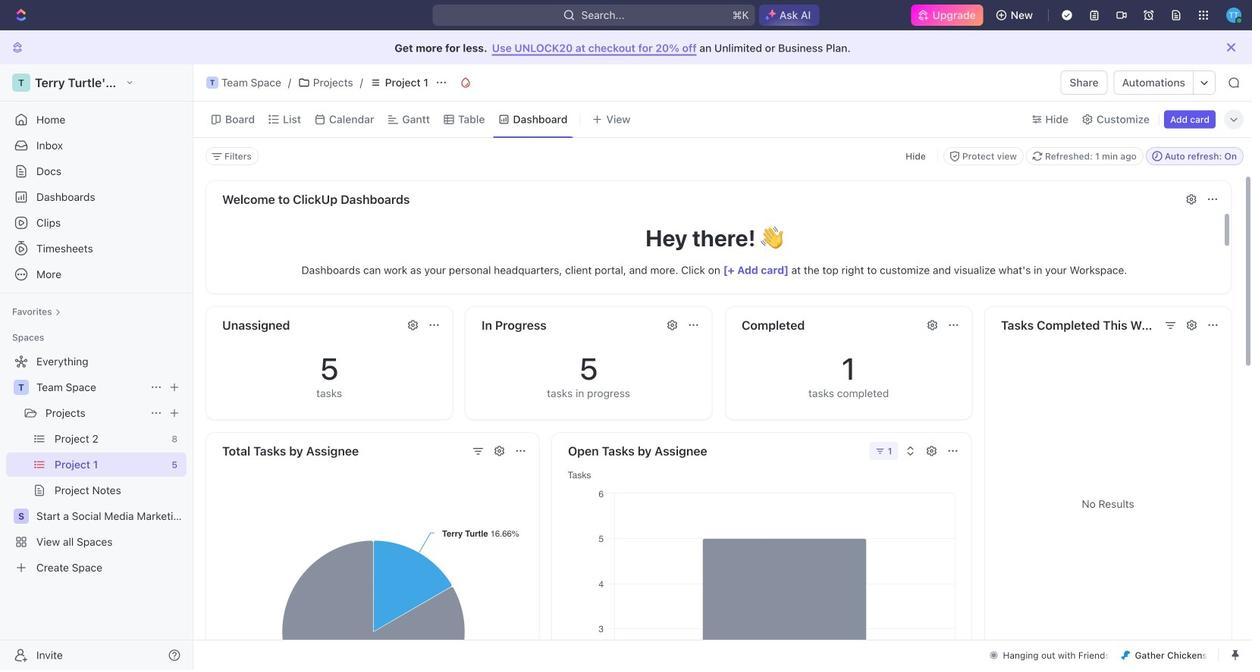 Task type: locate. For each thing, give the bounding box(es) containing it.
1 vertical spatial team space, , element
[[14, 380, 29, 395]]

1 horizontal spatial team space, , element
[[206, 77, 219, 89]]

0 vertical spatial team space, , element
[[206, 77, 219, 89]]

start a social media marketing agency, , element
[[14, 509, 29, 524]]

drumstick bite image
[[1122, 651, 1131, 661]]

tree
[[6, 350, 187, 581]]

team space, , element
[[206, 77, 219, 89], [14, 380, 29, 395]]



Task type: vqa. For each thing, say whether or not it's contained in the screenshot.
the "drumstick bite" Image at the right bottom of the page
yes



Task type: describe. For each thing, give the bounding box(es) containing it.
sidebar navigation
[[0, 65, 197, 671]]

tree inside "sidebar" navigation
[[6, 350, 187, 581]]

terry turtle's workspace, , element
[[12, 74, 30, 92]]

0 horizontal spatial team space, , element
[[14, 380, 29, 395]]



